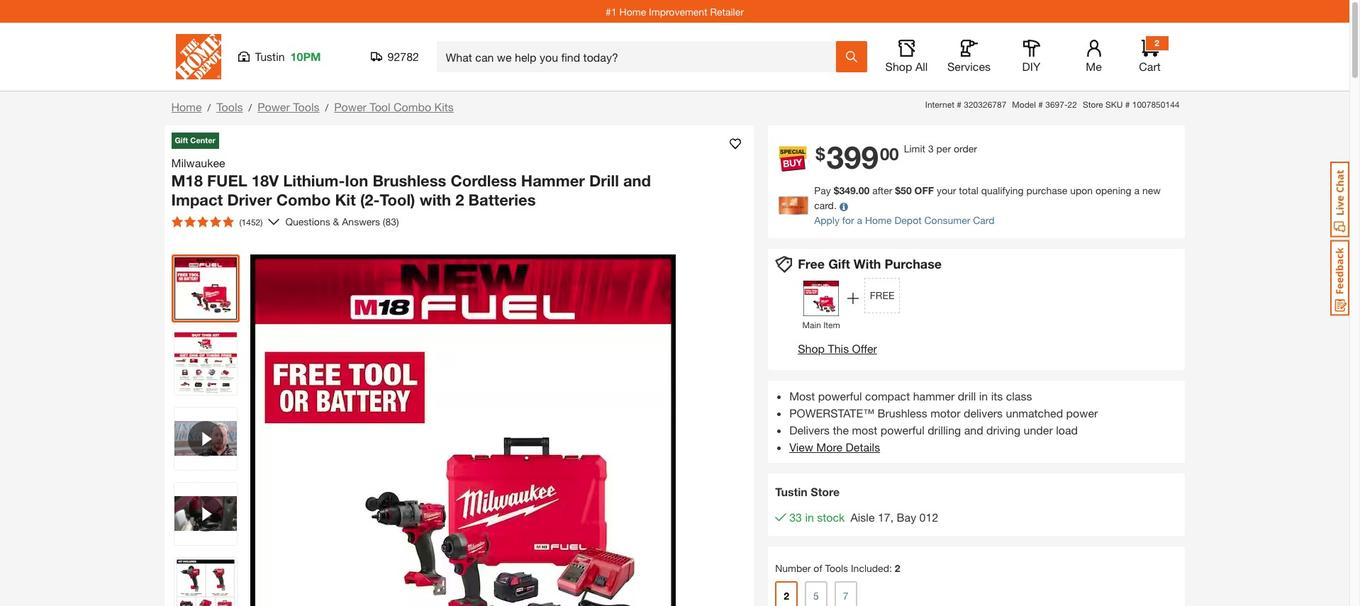 Task type: vqa. For each thing, say whether or not it's contained in the screenshot.
rightmost 28
no



Task type: locate. For each thing, give the bounding box(es) containing it.
shop inside button
[[886, 60, 913, 73]]

0 vertical spatial powerful
[[818, 389, 862, 403]]

:
[[889, 562, 892, 574]]

more
[[817, 440, 843, 454]]

gift center
[[175, 135, 215, 145]]

combo left kits
[[394, 100, 431, 113]]

0 vertical spatial gift
[[175, 135, 188, 145]]

load
[[1056, 423, 1078, 437]]

tustin up the 33
[[775, 485, 808, 499]]

2
[[1155, 38, 1160, 48], [456, 191, 464, 209], [895, 562, 901, 574], [784, 590, 789, 602]]

1 horizontal spatial store
[[1083, 99, 1103, 110]]

brushless down compact
[[878, 406, 928, 420]]

1 horizontal spatial brushless
[[878, 406, 928, 420]]

/ right the power tools link
[[325, 101, 329, 113]]

store right 22
[[1083, 99, 1103, 110]]

#
[[957, 99, 962, 110], [1039, 99, 1043, 110], [1125, 99, 1130, 110]]

1 horizontal spatial gift
[[829, 256, 850, 272]]

in
[[979, 389, 988, 403], [805, 511, 814, 524]]

17,
[[878, 511, 894, 524]]

and right drill
[[623, 171, 651, 190]]

milwaukee power tool combo kits 3697 22 64.0 image
[[174, 257, 237, 320]]

0 vertical spatial brushless
[[373, 171, 446, 190]]

in left its
[[979, 389, 988, 403]]

1 vertical spatial combo
[[276, 191, 331, 209]]

# left 3697-
[[1039, 99, 1043, 110]]

improvement
[[649, 5, 708, 17]]

retailer
[[710, 5, 744, 17]]

powerstate™
[[790, 406, 875, 420]]

purchase
[[1027, 185, 1068, 197]]

power
[[258, 100, 290, 113], [334, 100, 367, 113]]

limit
[[904, 143, 926, 155]]

0 vertical spatial combo
[[394, 100, 431, 113]]

0 horizontal spatial /
[[207, 101, 211, 113]]

questions & answers (83)
[[285, 216, 399, 228]]

1 vertical spatial brushless
[[878, 406, 928, 420]]

$ right after
[[895, 185, 901, 197]]

shop
[[886, 60, 913, 73], [798, 342, 825, 355]]

unmatched
[[1006, 406, 1063, 420]]

0 horizontal spatial brushless
[[373, 171, 446, 190]]

2 up cart on the top of the page
[[1155, 38, 1160, 48]]

0 horizontal spatial tustin
[[255, 50, 285, 63]]

and
[[623, 171, 651, 190], [964, 423, 984, 437]]

0 horizontal spatial $
[[816, 144, 825, 164]]

1 horizontal spatial a
[[1135, 185, 1140, 197]]

0 horizontal spatial combo
[[276, 191, 331, 209]]

1 vertical spatial tustin
[[775, 485, 808, 499]]

92782
[[388, 50, 419, 63]]

most
[[852, 423, 878, 437]]

0 horizontal spatial power
[[258, 100, 290, 113]]

a
[[1135, 185, 1140, 197], [857, 215, 863, 227]]

1 vertical spatial a
[[857, 215, 863, 227]]

consumer
[[925, 215, 971, 227]]

powerful down compact
[[881, 423, 925, 437]]

1 horizontal spatial tools
[[293, 100, 320, 113]]

number
[[775, 562, 811, 574]]

0 horizontal spatial tools
[[216, 100, 243, 113]]

# right internet
[[957, 99, 962, 110]]

bay
[[897, 511, 917, 524]]

3 # from the left
[[1125, 99, 1130, 110]]

0 vertical spatial and
[[623, 171, 651, 190]]

2 horizontal spatial $
[[895, 185, 901, 197]]

motor
[[931, 406, 961, 420]]

0 vertical spatial a
[[1135, 185, 1140, 197]]

tools right home link
[[216, 100, 243, 113]]

answers
[[342, 216, 380, 228]]

/ left tools link
[[207, 101, 211, 113]]

apply
[[814, 215, 840, 227]]

power left tool
[[334, 100, 367, 113]]

2 inside cart 2
[[1155, 38, 1160, 48]]

offer
[[852, 342, 877, 355]]

services
[[948, 60, 991, 73]]

under
[[1024, 423, 1053, 437]]

7
[[843, 590, 849, 602]]

combo up questions
[[276, 191, 331, 209]]

gift right free
[[829, 256, 850, 272]]

tustin 10pm
[[255, 50, 321, 63]]

impact
[[171, 191, 223, 209]]

0 horizontal spatial and
[[623, 171, 651, 190]]

brushless up tool)
[[373, 171, 446, 190]]

0 horizontal spatial store
[[811, 485, 840, 499]]

diy
[[1023, 60, 1041, 73]]

2 down number
[[784, 590, 789, 602]]

3 / from the left
[[325, 101, 329, 113]]

0 horizontal spatial #
[[957, 99, 962, 110]]

1 vertical spatial powerful
[[881, 423, 925, 437]]

power tool combo kits link
[[334, 100, 454, 113]]

0 horizontal spatial home
[[171, 100, 202, 113]]

cart
[[1139, 60, 1161, 73]]

shop all button
[[884, 40, 930, 74]]

#1
[[606, 5, 617, 17]]

1 horizontal spatial tustin
[[775, 485, 808, 499]]

view more details link
[[790, 440, 880, 454]]

&
[[333, 216, 339, 228]]

total
[[959, 185, 979, 197]]

1 horizontal spatial shop
[[886, 60, 913, 73]]

1 horizontal spatial in
[[979, 389, 988, 403]]

after
[[873, 185, 893, 197]]

shop left all on the right top of page
[[886, 60, 913, 73]]

# right sku at the right of page
[[1125, 99, 1130, 110]]

10pm
[[291, 50, 321, 63]]

tools for number
[[825, 562, 848, 574]]

$
[[816, 144, 825, 164], [834, 185, 839, 197], [895, 185, 901, 197]]

your
[[937, 185, 956, 197]]

0 vertical spatial home
[[620, 5, 646, 17]]

012
[[920, 511, 939, 524]]

store
[[1083, 99, 1103, 110], [811, 485, 840, 499]]

1 horizontal spatial /
[[249, 101, 252, 113]]

with
[[420, 191, 451, 209]]

2 horizontal spatial tools
[[825, 562, 848, 574]]

a right 'for'
[[857, 215, 863, 227]]

0 vertical spatial in
[[979, 389, 988, 403]]

399
[[827, 139, 879, 176]]

me
[[1086, 60, 1102, 73]]

7 button
[[835, 582, 857, 606]]

powerful up powerstate™
[[818, 389, 862, 403]]

store up stock at the right bottom
[[811, 485, 840, 499]]

2 horizontal spatial #
[[1125, 99, 1130, 110]]

brushless inside milwaukee m18 fuel 18v lithium-ion brushless cordless hammer drill and impact driver combo kit (2-tool) with 2 batteries
[[373, 171, 446, 190]]

1 horizontal spatial power
[[334, 100, 367, 113]]

milwaukee power tool combo kits 3697 22 e1.1 image
[[174, 332, 237, 395]]

tustin left 10pm
[[255, 50, 285, 63]]

m18
[[171, 171, 203, 190]]

main
[[803, 320, 821, 330]]

combo
[[394, 100, 431, 113], [276, 191, 331, 209]]

2 right with
[[456, 191, 464, 209]]

0 vertical spatial shop
[[886, 60, 913, 73]]

tools right 'of'
[[825, 562, 848, 574]]

services button
[[947, 40, 992, 74]]

1 horizontal spatial and
[[964, 423, 984, 437]]

milwaukee power tool combo kits 3697 22 40.2 image
[[174, 558, 237, 606]]

50
[[901, 185, 912, 197]]

0 vertical spatial tustin
[[255, 50, 285, 63]]

$ inside '$ 399 00'
[[816, 144, 825, 164]]

card
[[973, 215, 995, 227]]

gift left center
[[175, 135, 188, 145]]

home left depot at the right of the page
[[865, 215, 892, 227]]

3697-
[[1046, 99, 1068, 110]]

brushless
[[373, 171, 446, 190], [878, 406, 928, 420]]

home right #1
[[620, 5, 646, 17]]

0 horizontal spatial in
[[805, 511, 814, 524]]

0 vertical spatial store
[[1083, 99, 1103, 110]]

milwaukee
[[171, 156, 225, 169]]

brushless inside most powerful compact hammer drill in its class powerstate™ brushless motor delivers unmatched power delivers the most powerful drilling and driving under load view more details
[[878, 406, 928, 420]]

me button
[[1071, 40, 1117, 74]]

drill
[[958, 389, 976, 403]]

a inside your total qualifying purchase upon opening a new card.
[[1135, 185, 1140, 197]]

shop this offer
[[798, 342, 877, 355]]

tools
[[216, 100, 243, 113], [293, 100, 320, 113], [825, 562, 848, 574]]

1 horizontal spatial #
[[1039, 99, 1043, 110]]

in right the 33
[[805, 511, 814, 524]]

shop for shop all
[[886, 60, 913, 73]]

0 horizontal spatial shop
[[798, 342, 825, 355]]

6309576596112 image
[[174, 483, 237, 545]]

tools down 10pm
[[293, 100, 320, 113]]

/ right tools link
[[249, 101, 252, 113]]

1 power from the left
[[258, 100, 290, 113]]

for
[[843, 215, 855, 227]]

and down delivers
[[964, 423, 984, 437]]

a left new
[[1135, 185, 1140, 197]]

home / tools / power tools / power tool combo kits
[[171, 100, 454, 113]]

1 vertical spatial shop
[[798, 342, 825, 355]]

2 horizontal spatial home
[[865, 215, 892, 227]]

tools link
[[216, 100, 243, 113]]

1 vertical spatial and
[[964, 423, 984, 437]]

delivers
[[790, 423, 830, 437]]

$ right the pay
[[834, 185, 839, 197]]

$ left '399'
[[816, 144, 825, 164]]

2 horizontal spatial /
[[325, 101, 329, 113]]

home
[[620, 5, 646, 17], [171, 100, 202, 113], [865, 215, 892, 227]]

shop down main
[[798, 342, 825, 355]]

0 horizontal spatial gift
[[175, 135, 188, 145]]

power right tools link
[[258, 100, 290, 113]]

#1 home improvement retailer
[[606, 5, 744, 17]]

home up gift center
[[171, 100, 202, 113]]



Task type: describe. For each thing, give the bounding box(es) containing it.
22
[[1068, 99, 1077, 110]]

(2-
[[360, 191, 380, 209]]

349.00
[[839, 185, 870, 197]]

delivers
[[964, 406, 1003, 420]]

item
[[824, 320, 840, 330]]

apply now image
[[779, 196, 814, 215]]

aisle 17, bay 012
[[851, 511, 939, 524]]

home link
[[171, 100, 202, 113]]

2 inside milwaukee m18 fuel 18v lithium-ion brushless cordless hammer drill and impact driver combo kit (2-tool) with 2 batteries
[[456, 191, 464, 209]]

milwaukee m18 fuel 18v lithium-ion brushless cordless hammer drill and impact driver combo kit (2-tool) with 2 batteries
[[171, 156, 651, 209]]

2 power from the left
[[334, 100, 367, 113]]

$ 399 00
[[816, 139, 899, 176]]

the home depot logo image
[[176, 34, 221, 79]]

5 button
[[805, 582, 828, 606]]

2 inside button
[[784, 590, 789, 602]]

milwaukee link
[[171, 154, 231, 171]]

(1452) button
[[166, 210, 268, 233]]

driving
[[987, 423, 1021, 437]]

card.
[[814, 200, 837, 212]]

1 horizontal spatial combo
[[394, 100, 431, 113]]

(1452)
[[239, 217, 263, 227]]

1 horizontal spatial $
[[834, 185, 839, 197]]

apply for a home depot consumer card link
[[814, 215, 995, 227]]

center
[[190, 135, 215, 145]]

2 vertical spatial home
[[865, 215, 892, 227]]

live chat image
[[1331, 162, 1350, 238]]

most
[[790, 389, 815, 403]]

fuel
[[207, 171, 247, 190]]

cordless
[[451, 171, 517, 190]]

What can we help you find today? search field
[[446, 42, 835, 72]]

and inside milwaukee m18 fuel 18v lithium-ion brushless cordless hammer drill and impact driver combo kit (2-tool) with 2 batteries
[[623, 171, 651, 190]]

power tools link
[[258, 100, 320, 113]]

hammer
[[913, 389, 955, 403]]

3
[[928, 143, 934, 155]]

00
[[880, 144, 899, 164]]

compact
[[865, 389, 910, 403]]

in inside most powerful compact hammer drill in its class powerstate™ brushless motor delivers unmatched power delivers the most powerful drilling and driving under load view more details
[[979, 389, 988, 403]]

pay $ 349.00 after $ 50 off
[[814, 185, 934, 197]]

the
[[833, 423, 849, 437]]

tustin for tustin 10pm
[[255, 50, 285, 63]]

0 horizontal spatial powerful
[[818, 389, 862, 403]]

of
[[814, 562, 822, 574]]

1007850144
[[1133, 99, 1180, 110]]

questions
[[285, 216, 330, 228]]

tool)
[[380, 191, 415, 209]]

upon
[[1070, 185, 1093, 197]]

qualifying
[[981, 185, 1024, 197]]

1 vertical spatial store
[[811, 485, 840, 499]]

internet # 320326787 model # 3697-22 store sku # 1007850144
[[926, 99, 1180, 110]]

purchase
[[885, 256, 942, 272]]

feedback link image
[[1331, 240, 1350, 316]]

1 vertical spatial home
[[171, 100, 202, 113]]

0 horizontal spatial a
[[857, 215, 863, 227]]

power
[[1067, 406, 1098, 420]]

2 right ':'
[[895, 562, 901, 574]]

internet
[[926, 99, 955, 110]]

its
[[991, 389, 1003, 403]]

320326787
[[964, 99, 1007, 110]]

1 / from the left
[[207, 101, 211, 113]]

sku
[[1106, 99, 1123, 110]]

tools for home
[[216, 100, 243, 113]]

drill
[[589, 171, 619, 190]]

(1452) link
[[166, 210, 280, 233]]

combo inside milwaukee m18 fuel 18v lithium-ion brushless cordless hammer drill and impact driver combo kit (2-tool) with 2 batteries
[[276, 191, 331, 209]]

info image
[[840, 203, 848, 211]]

class
[[1006, 389, 1032, 403]]

33 in stock
[[790, 511, 845, 524]]

1 vertical spatial gift
[[829, 256, 850, 272]]

aisle
[[851, 511, 875, 524]]

kit
[[335, 191, 356, 209]]

your total qualifying purchase upon opening a new card.
[[814, 185, 1161, 212]]

limit 3 per order
[[904, 143, 977, 155]]

1 horizontal spatial powerful
[[881, 423, 925, 437]]

6309017467112 image
[[174, 408, 237, 470]]

2 / from the left
[[249, 101, 252, 113]]

free
[[870, 290, 895, 302]]

drilling
[[928, 423, 961, 437]]

2 # from the left
[[1039, 99, 1043, 110]]

ion
[[345, 171, 368, 190]]

(83)
[[383, 216, 399, 228]]

tool
[[370, 100, 391, 113]]

1 # from the left
[[957, 99, 962, 110]]

hammer
[[521, 171, 585, 190]]

order
[[954, 143, 977, 155]]

free gift with purchase
[[798, 256, 942, 272]]

details
[[846, 440, 880, 454]]

and inside most powerful compact hammer drill in its class powerstate™ brushless motor delivers unmatched power delivers the most powerful drilling and driving under load view more details
[[964, 423, 984, 437]]

kits
[[434, 100, 454, 113]]

number of tools included : 2
[[775, 562, 901, 574]]

stock
[[817, 511, 845, 524]]

main item
[[803, 320, 840, 330]]

2 button
[[775, 582, 798, 606]]

this
[[828, 342, 849, 355]]

with
[[854, 256, 881, 272]]

1 vertical spatial in
[[805, 511, 814, 524]]

tustin for tustin store
[[775, 485, 808, 499]]

promotion image image
[[804, 281, 839, 316]]

1 horizontal spatial home
[[620, 5, 646, 17]]

5 stars image
[[171, 216, 234, 227]]

diy button
[[1009, 40, 1054, 74]]

pay
[[814, 185, 831, 197]]

off
[[915, 185, 934, 197]]

shop for shop this offer
[[798, 342, 825, 355]]

driver
[[227, 191, 272, 209]]

shop all
[[886, 60, 928, 73]]

tustin store
[[775, 485, 840, 499]]



